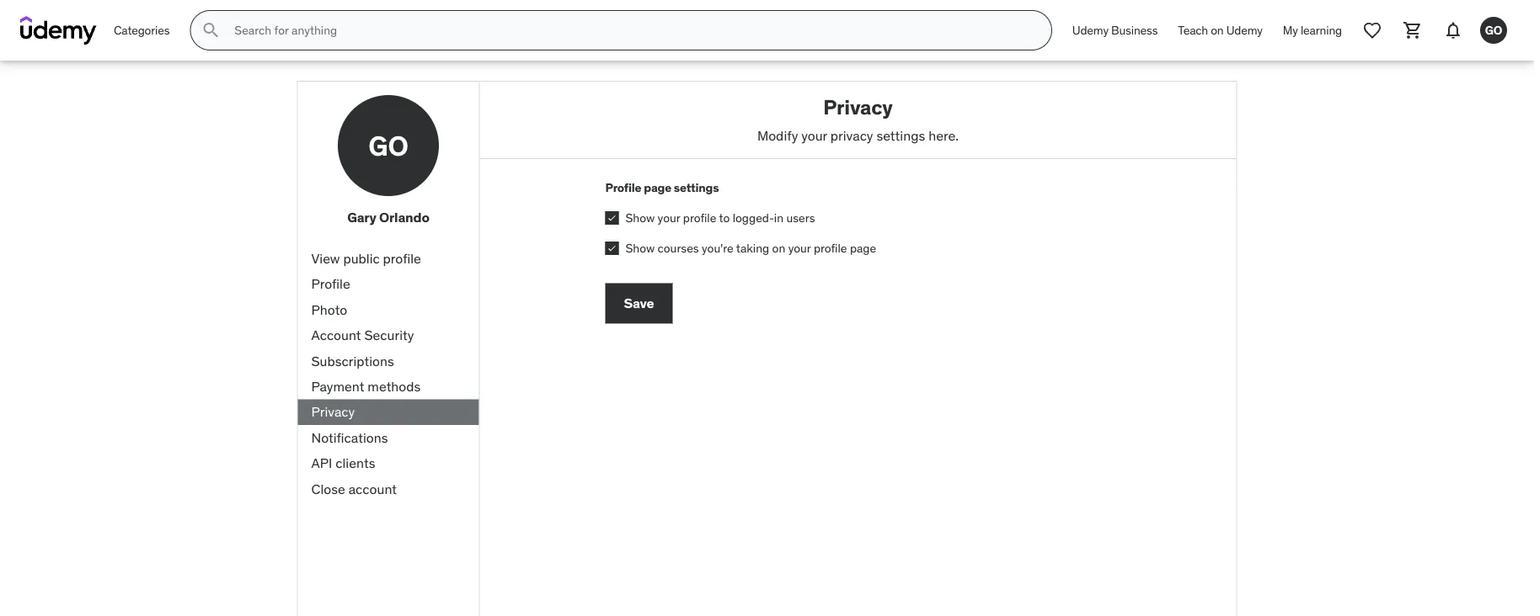 Task type: vqa. For each thing, say whether or not it's contained in the screenshot.
leftmost you
no



Task type: describe. For each thing, give the bounding box(es) containing it.
categories
[[114, 22, 170, 38]]

1 horizontal spatial page
[[850, 240, 876, 255]]

notifications link
[[298, 425, 479, 451]]

notifications image
[[1443, 20, 1463, 40]]

privacy inside privacy modify your privacy settings here.
[[823, 94, 893, 120]]

security
[[364, 327, 414, 344]]

taking
[[736, 240, 769, 255]]

public
[[343, 250, 380, 267]]

to
[[719, 210, 730, 226]]

gary
[[347, 209, 376, 226]]

notifications
[[311, 429, 388, 446]]

privacy
[[830, 127, 873, 144]]

clients
[[336, 455, 375, 472]]

payment methods link
[[298, 374, 479, 400]]

photo link
[[298, 297, 479, 323]]

privacy modify your privacy settings here.
[[757, 94, 959, 144]]

0 vertical spatial go
[[1485, 22, 1502, 38]]

show your profile to logged-in users
[[625, 210, 815, 226]]

0 vertical spatial profile
[[605, 180, 641, 195]]

0 vertical spatial page
[[644, 180, 671, 195]]

profile for show your profile to logged-in users
[[683, 210, 716, 226]]

xsmall image
[[605, 212, 619, 225]]

my
[[1283, 22, 1298, 38]]

profile link
[[298, 272, 479, 297]]

here.
[[928, 127, 959, 144]]

view
[[311, 250, 340, 267]]

learning
[[1301, 22, 1342, 38]]

settings inside privacy modify your privacy settings here.
[[876, 127, 925, 144]]

udemy business link
[[1062, 10, 1168, 51]]

photo
[[311, 301, 347, 318]]

subscriptions
[[311, 352, 394, 370]]

1 vertical spatial settings
[[674, 180, 719, 195]]

gary orlando
[[347, 209, 429, 226]]

in
[[774, 210, 784, 226]]

my learning link
[[1273, 10, 1352, 51]]

udemy image
[[20, 16, 97, 45]]

close
[[311, 480, 345, 498]]

xsmall image
[[605, 242, 619, 255]]

subscriptions link
[[298, 349, 479, 374]]

account
[[348, 480, 397, 498]]

submit search image
[[201, 20, 221, 40]]

privacy inside view public profile profile photo account security subscriptions payment methods privacy notifications api clients close account
[[311, 404, 355, 421]]

profile inside view public profile profile photo account security subscriptions payment methods privacy notifications api clients close account
[[311, 276, 350, 293]]



Task type: locate. For each thing, give the bounding box(es) containing it.
profile down users
[[814, 240, 847, 255]]

settings
[[876, 127, 925, 144], [674, 180, 719, 195]]

profile for view public profile profile photo account security subscriptions payment methods privacy notifications api clients close account
[[383, 250, 421, 267]]

0 horizontal spatial udemy
[[1072, 22, 1109, 38]]

1 vertical spatial on
[[772, 240, 785, 255]]

save
[[624, 295, 654, 312]]

profile left to
[[683, 210, 716, 226]]

close account link
[[298, 477, 479, 502]]

0 horizontal spatial privacy
[[311, 404, 355, 421]]

udemy left my
[[1226, 22, 1263, 38]]

go up gary orlando
[[368, 129, 408, 162]]

on right teach
[[1211, 22, 1224, 38]]

1 horizontal spatial go
[[1485, 22, 1502, 38]]

show
[[625, 210, 655, 226], [625, 240, 655, 255]]

profile up photo
[[311, 276, 350, 293]]

1 vertical spatial privacy
[[311, 404, 355, 421]]

1 horizontal spatial on
[[1211, 22, 1224, 38]]

payment
[[311, 378, 364, 395]]

udemy
[[1072, 22, 1109, 38], [1226, 22, 1263, 38]]

profile
[[605, 180, 641, 195], [311, 276, 350, 293]]

modify
[[757, 127, 798, 144]]

1 udemy from the left
[[1072, 22, 1109, 38]]

1 vertical spatial profile
[[311, 276, 350, 293]]

teach on udemy
[[1178, 22, 1263, 38]]

orlando
[[379, 209, 429, 226]]

udemy business
[[1072, 22, 1158, 38]]

Search for anything text field
[[231, 16, 1031, 45]]

logged-
[[733, 210, 774, 226]]

show for show courses you're taking on your profile page
[[625, 240, 655, 255]]

go right notifications image
[[1485, 22, 1502, 38]]

show courses you're taking on your profile page
[[625, 240, 876, 255]]

your
[[801, 127, 827, 144], [658, 210, 680, 226], [788, 240, 811, 255]]

your down users
[[788, 240, 811, 255]]

on right taking
[[772, 240, 785, 255]]

1 horizontal spatial privacy
[[823, 94, 893, 120]]

udemy left the business
[[1072, 22, 1109, 38]]

0 horizontal spatial profile
[[383, 250, 421, 267]]

1 horizontal spatial settings
[[876, 127, 925, 144]]

1 vertical spatial your
[[658, 210, 680, 226]]

privacy
[[823, 94, 893, 120], [311, 404, 355, 421]]

users
[[786, 210, 815, 226]]

profile
[[683, 210, 716, 226], [814, 240, 847, 255], [383, 250, 421, 267]]

go link
[[1473, 10, 1514, 51]]

privacy link
[[298, 400, 479, 425]]

0 horizontal spatial go
[[368, 129, 408, 162]]

settings left here.
[[876, 127, 925, 144]]

privacy up privacy
[[823, 94, 893, 120]]

1 horizontal spatial profile
[[683, 210, 716, 226]]

your right modify
[[801, 127, 827, 144]]

my learning
[[1283, 22, 1342, 38]]

1 vertical spatial page
[[850, 240, 876, 255]]

profile inside view public profile profile photo account security subscriptions payment methods privacy notifications api clients close account
[[383, 250, 421, 267]]

0 vertical spatial your
[[801, 127, 827, 144]]

privacy down "payment"
[[311, 404, 355, 421]]

0 horizontal spatial page
[[644, 180, 671, 195]]

0 horizontal spatial profile
[[311, 276, 350, 293]]

your down profile page settings
[[658, 210, 680, 226]]

0 vertical spatial privacy
[[823, 94, 893, 120]]

methods
[[368, 378, 421, 395]]

settings up the show your profile to logged-in users
[[674, 180, 719, 195]]

shopping cart with 0 items image
[[1403, 20, 1423, 40]]

view public profile link
[[298, 246, 479, 272]]

categories button
[[104, 10, 180, 51]]

2 show from the top
[[625, 240, 655, 255]]

1 horizontal spatial udemy
[[1226, 22, 1263, 38]]

wishlist image
[[1362, 20, 1382, 40]]

1 vertical spatial show
[[625, 240, 655, 255]]

show for show your profile to logged-in users
[[625, 210, 655, 226]]

2 udemy from the left
[[1226, 22, 1263, 38]]

0 vertical spatial show
[[625, 210, 655, 226]]

view public profile profile photo account security subscriptions payment methods privacy notifications api clients close account
[[311, 250, 421, 498]]

profile up xsmall image
[[605, 180, 641, 195]]

profile up profile link on the left top of the page
[[383, 250, 421, 267]]

account
[[311, 327, 361, 344]]

0 horizontal spatial on
[[772, 240, 785, 255]]

your inside privacy modify your privacy settings here.
[[801, 127, 827, 144]]

0 horizontal spatial settings
[[674, 180, 719, 195]]

profile page settings
[[605, 180, 719, 195]]

show right xsmall icon
[[625, 240, 655, 255]]

account security link
[[298, 323, 479, 349]]

api clients link
[[298, 451, 479, 477]]

1 vertical spatial go
[[368, 129, 408, 162]]

1 show from the top
[[625, 210, 655, 226]]

save button
[[605, 283, 673, 324]]

go
[[1485, 22, 1502, 38], [368, 129, 408, 162]]

2 horizontal spatial profile
[[814, 240, 847, 255]]

1 horizontal spatial profile
[[605, 180, 641, 195]]

business
[[1111, 22, 1158, 38]]

teach
[[1178, 22, 1208, 38]]

on
[[1211, 22, 1224, 38], [772, 240, 785, 255]]

teach on udemy link
[[1168, 10, 1273, 51]]

0 vertical spatial on
[[1211, 22, 1224, 38]]

0 vertical spatial settings
[[876, 127, 925, 144]]

courses
[[658, 240, 699, 255]]

api
[[311, 455, 332, 472]]

show right xsmall image
[[625, 210, 655, 226]]

2 vertical spatial your
[[788, 240, 811, 255]]

page
[[644, 180, 671, 195], [850, 240, 876, 255]]

you're
[[702, 240, 734, 255]]



